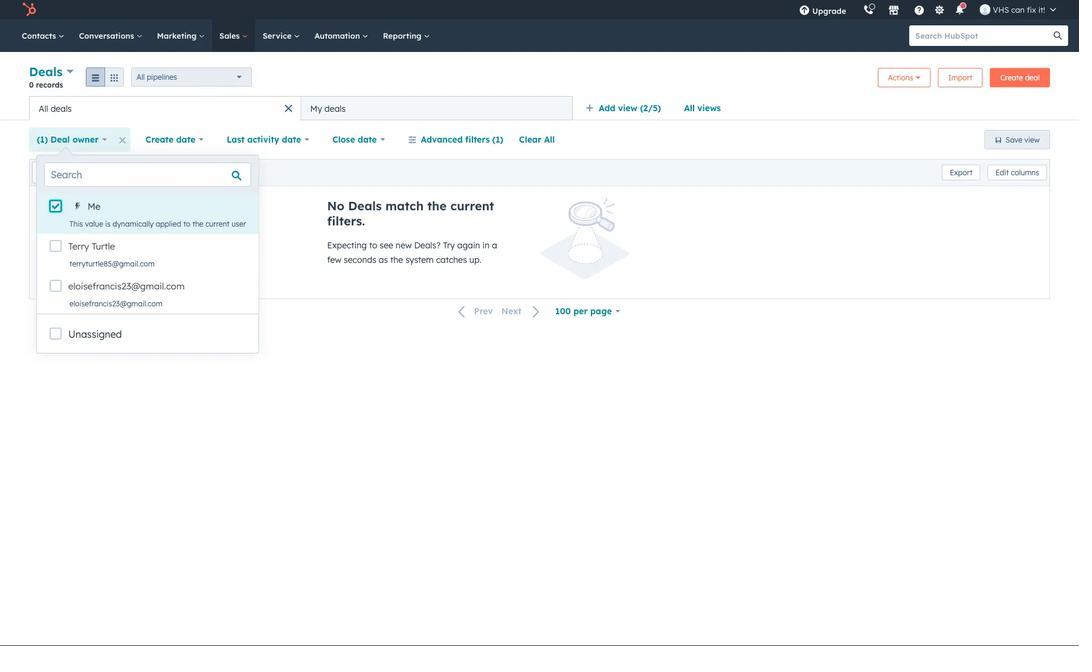 Task type: vqa. For each thing, say whether or not it's contained in the screenshot.
OWNER
yes



Task type: describe. For each thing, give the bounding box(es) containing it.
conversations link
[[72, 19, 150, 52]]

help button
[[909, 0, 930, 19]]

service
[[263, 31, 294, 40]]

me
[[88, 201, 101, 212]]

hubspot image
[[22, 2, 36, 17]]

catches
[[436, 254, 467, 265]]

Search HubSpot search field
[[910, 25, 1058, 46]]

date for close date
[[358, 134, 377, 145]]

deals inside popup button
[[29, 64, 63, 79]]

edit
[[996, 168, 1009, 177]]

all deals
[[39, 103, 72, 114]]

page
[[590, 306, 612, 316]]

fix
[[1027, 5, 1037, 15]]

all pipelines button
[[131, 67, 252, 87]]

export
[[950, 168, 973, 177]]

automation link
[[307, 19, 376, 52]]

last
[[227, 134, 245, 145]]

activity
[[247, 134, 279, 145]]

view for save
[[1025, 135, 1040, 144]]

save view
[[1006, 135, 1040, 144]]

Search name or description search field
[[32, 162, 175, 183]]

pagination navigation
[[451, 303, 548, 319]]

the inside the no deals match the current filters.
[[427, 198, 447, 213]]

pipelines
[[147, 73, 177, 82]]

next
[[502, 306, 522, 317]]

my deals
[[310, 103, 346, 114]]

last activity date button
[[219, 128, 317, 152]]

save view button
[[985, 130, 1050, 149]]

close
[[333, 134, 355, 145]]

settings link
[[932, 3, 947, 16]]

vhs can fix it! button
[[973, 0, 1064, 19]]

create for create deal
[[1001, 73, 1023, 82]]

expecting to see new deals? try again in a few seconds as the system catches up.
[[327, 240, 497, 265]]

last activity date
[[227, 134, 301, 145]]

it!
[[1039, 5, 1046, 15]]

clear all button
[[511, 128, 563, 152]]

this value is dynamically applied to the current user
[[70, 219, 246, 228]]

hubspot link
[[15, 2, 45, 17]]

per
[[574, 306, 588, 316]]

terryturtle85@gmail.com
[[70, 259, 155, 268]]

next button
[[497, 304, 548, 319]]

value
[[85, 219, 103, 228]]

save
[[1006, 135, 1023, 144]]

terry turtle
[[68, 241, 115, 252]]

few
[[327, 254, 342, 265]]

export button
[[942, 165, 981, 180]]

contacts link
[[15, 19, 72, 52]]

deals?
[[414, 240, 441, 251]]

upgrade image
[[799, 5, 810, 16]]

actions
[[888, 73, 914, 82]]

import
[[949, 73, 973, 82]]

to inside expecting to see new deals? try again in a few seconds as the system catches up.
[[369, 240, 378, 251]]

as
[[379, 254, 388, 265]]

columns
[[1011, 168, 1040, 177]]

up.
[[470, 254, 482, 265]]

no
[[327, 198, 345, 213]]

create date
[[146, 134, 195, 145]]

owner
[[72, 134, 99, 145]]

all right clear
[[544, 134, 555, 145]]

all views
[[684, 103, 721, 113]]

create deal
[[1001, 73, 1040, 82]]

0 horizontal spatial the
[[192, 219, 203, 228]]

calling icon button
[[859, 2, 879, 18]]

unassigned
[[68, 328, 122, 340]]

vhs
[[993, 5, 1009, 15]]

search button
[[1048, 25, 1069, 46]]

marketplaces image
[[889, 5, 900, 16]]

this
[[70, 219, 83, 228]]

expecting
[[327, 240, 367, 251]]

views
[[698, 103, 721, 113]]

notifications button
[[950, 0, 970, 19]]

deals button
[[29, 63, 74, 80]]

edit columns button
[[988, 165, 1047, 180]]

marketplaces button
[[882, 0, 907, 19]]

advanced filters (1) button
[[400, 128, 511, 152]]

contacts
[[22, 31, 58, 40]]

0 vertical spatial eloisefrancis23@gmail.com
[[68, 280, 185, 292]]

(1) deal owner
[[37, 134, 99, 145]]

create deal button
[[990, 68, 1050, 87]]

close date button
[[325, 128, 393, 152]]

automation
[[315, 31, 362, 40]]

all for all pipelines
[[137, 73, 145, 82]]

try
[[443, 240, 455, 251]]

help image
[[914, 5, 925, 16]]

import button
[[938, 68, 983, 87]]

upgrade
[[813, 6, 847, 16]]



Task type: locate. For each thing, give the bounding box(es) containing it.
create down "all deals" button
[[146, 134, 174, 145]]

the inside expecting to see new deals? try again in a few seconds as the system catches up.
[[390, 254, 403, 265]]

system
[[406, 254, 434, 265]]

0 horizontal spatial date
[[176, 134, 195, 145]]

the right as
[[390, 254, 403, 265]]

all views link
[[676, 96, 729, 120]]

all left pipelines
[[137, 73, 145, 82]]

advanced filters (1)
[[421, 134, 504, 145]]

no deals match the current filters.
[[327, 198, 494, 228]]

applied
[[156, 219, 181, 228]]

2 horizontal spatial the
[[427, 198, 447, 213]]

3 date from the left
[[358, 134, 377, 145]]

(1) deal owner button
[[29, 128, 115, 152]]

0 horizontal spatial to
[[183, 219, 190, 228]]

calling icon image
[[863, 5, 874, 16]]

(2/5)
[[640, 103, 661, 113]]

(1) right filters
[[492, 134, 504, 145]]

create for create date
[[146, 134, 174, 145]]

reporting link
[[376, 19, 437, 52]]

all down '0 records'
[[39, 103, 48, 114]]

date right activity
[[282, 134, 301, 145]]

all for all views
[[684, 103, 695, 113]]

view inside 'popup button'
[[618, 103, 638, 113]]

deal
[[1025, 73, 1040, 82]]

create inside button
[[1001, 73, 1023, 82]]

1 horizontal spatial view
[[1025, 135, 1040, 144]]

in
[[483, 240, 490, 251]]

deals for my deals
[[325, 103, 346, 114]]

sales link
[[212, 19, 255, 52]]

deals
[[51, 103, 72, 114], [325, 103, 346, 114]]

100 per page button
[[548, 299, 628, 323]]

1 horizontal spatial (1)
[[492, 134, 504, 145]]

(1) inside button
[[492, 134, 504, 145]]

all
[[137, 73, 145, 82], [684, 103, 695, 113], [39, 103, 48, 114], [544, 134, 555, 145]]

1 vertical spatial eloisefrancis23@gmail.com
[[70, 299, 163, 308]]

all pipelines
[[137, 73, 177, 82]]

view right add
[[618, 103, 638, 113]]

1 horizontal spatial to
[[369, 240, 378, 251]]

0 horizontal spatial current
[[205, 219, 230, 228]]

current inside list box
[[205, 219, 230, 228]]

deals inside the no deals match the current filters.
[[348, 198, 382, 213]]

current
[[451, 198, 494, 213], [205, 219, 230, 228]]

1 date from the left
[[176, 134, 195, 145]]

eloisefrancis23@gmail.com down the terryturtle85@gmail.com
[[68, 280, 185, 292]]

0 horizontal spatial (1)
[[37, 134, 48, 145]]

is
[[105, 219, 111, 228]]

user
[[232, 219, 246, 228]]

view right save in the right of the page
[[1025, 135, 1040, 144]]

deals for all deals
[[51, 103, 72, 114]]

list box containing me
[[37, 194, 258, 314]]

seconds
[[344, 254, 376, 265]]

to right applied
[[183, 219, 190, 228]]

(1)
[[37, 134, 48, 145], [492, 134, 504, 145]]

prev button
[[451, 304, 497, 319]]

settings image
[[934, 5, 945, 16]]

0 vertical spatial the
[[427, 198, 447, 213]]

2 vertical spatial the
[[390, 254, 403, 265]]

0 vertical spatial create
[[1001, 73, 1023, 82]]

deals down records
[[51, 103, 72, 114]]

0 records
[[29, 80, 63, 89]]

0 vertical spatial current
[[451, 198, 494, 213]]

to left the see
[[369, 240, 378, 251]]

deals inside button
[[325, 103, 346, 114]]

current up the again
[[451, 198, 494, 213]]

2 deals from the left
[[325, 103, 346, 114]]

filters
[[465, 134, 490, 145]]

100
[[556, 306, 571, 316]]

reporting
[[383, 31, 424, 40]]

date right close
[[358, 134, 377, 145]]

date for create date
[[176, 134, 195, 145]]

group
[[86, 67, 124, 87]]

records
[[36, 80, 63, 89]]

2 (1) from the left
[[492, 134, 504, 145]]

edit columns
[[996, 168, 1040, 177]]

actions button
[[878, 68, 931, 87]]

new
[[396, 240, 412, 251]]

to inside list box
[[183, 219, 190, 228]]

match
[[386, 198, 424, 213]]

prev
[[474, 306, 493, 317]]

0 vertical spatial to
[[183, 219, 190, 228]]

eloisefrancis23@gmail.com
[[68, 280, 185, 292], [70, 299, 163, 308]]

1 horizontal spatial date
[[282, 134, 301, 145]]

1 horizontal spatial deals
[[325, 103, 346, 114]]

1 vertical spatial view
[[1025, 135, 1040, 144]]

eloisefrancis23@gmail.com up unassigned
[[70, 299, 163, 308]]

0
[[29, 80, 34, 89]]

0 vertical spatial view
[[618, 103, 638, 113]]

1 horizontal spatial current
[[451, 198, 494, 213]]

deals up '0 records'
[[29, 64, 63, 79]]

notifications image
[[955, 5, 966, 16]]

menu
[[791, 0, 1065, 19]]

2 horizontal spatial date
[[358, 134, 377, 145]]

again
[[457, 240, 480, 251]]

0 vertical spatial deals
[[29, 64, 63, 79]]

1 horizontal spatial create
[[1001, 73, 1023, 82]]

vhs can fix it!
[[993, 5, 1046, 15]]

marketing link
[[150, 19, 212, 52]]

terry
[[68, 241, 89, 252]]

2 date from the left
[[282, 134, 301, 145]]

deals right no
[[348, 198, 382, 213]]

deal
[[51, 134, 70, 145]]

conversations
[[79, 31, 136, 40]]

all left views
[[684, 103, 695, 113]]

1 vertical spatial create
[[146, 134, 174, 145]]

add view (2/5) button
[[578, 96, 676, 120]]

Search search field
[[44, 163, 251, 187]]

1 vertical spatial deals
[[348, 198, 382, 213]]

1 horizontal spatial deals
[[348, 198, 382, 213]]

0 horizontal spatial deals
[[29, 64, 63, 79]]

create date button
[[138, 128, 212, 152]]

1 vertical spatial to
[[369, 240, 378, 251]]

a
[[492, 240, 497, 251]]

(1) left "deal" on the left of the page
[[37, 134, 48, 145]]

my
[[310, 103, 322, 114]]

the
[[427, 198, 447, 213], [192, 219, 203, 228], [390, 254, 403, 265]]

add
[[599, 103, 616, 113]]

sales
[[219, 31, 242, 40]]

deals banner
[[29, 63, 1050, 96]]

current left user
[[205, 219, 230, 228]]

menu containing vhs can fix it!
[[791, 0, 1065, 19]]

0 horizontal spatial view
[[618, 103, 638, 113]]

filters.
[[327, 213, 365, 228]]

create inside popup button
[[146, 134, 174, 145]]

1 vertical spatial the
[[192, 219, 203, 228]]

list box
[[37, 194, 258, 314]]

can
[[1012, 5, 1025, 15]]

my deals button
[[301, 96, 573, 120]]

all for all deals
[[39, 103, 48, 114]]

create left deal
[[1001, 73, 1023, 82]]

all inside 'popup button'
[[137, 73, 145, 82]]

view inside button
[[1025, 135, 1040, 144]]

0 horizontal spatial deals
[[51, 103, 72, 114]]

the right applied
[[192, 219, 203, 228]]

group inside deals banner
[[86, 67, 124, 87]]

search image
[[1054, 31, 1063, 40]]

view for add
[[618, 103, 638, 113]]

deals inside button
[[51, 103, 72, 114]]

1 horizontal spatial the
[[390, 254, 403, 265]]

dynamically
[[113, 219, 154, 228]]

turtle
[[92, 241, 115, 252]]

date down "all deals" button
[[176, 134, 195, 145]]

0 horizontal spatial create
[[146, 134, 174, 145]]

(1) inside 'dropdown button'
[[37, 134, 48, 145]]

add view (2/5)
[[599, 103, 661, 113]]

date
[[176, 134, 195, 145], [282, 134, 301, 145], [358, 134, 377, 145]]

view
[[618, 103, 638, 113], [1025, 135, 1040, 144]]

1 (1) from the left
[[37, 134, 48, 145]]

menu item
[[855, 0, 857, 19]]

deals right my
[[325, 103, 346, 114]]

current inside the no deals match the current filters.
[[451, 198, 494, 213]]

1 vertical spatial current
[[205, 219, 230, 228]]

advanced
[[421, 134, 463, 145]]

1 deals from the left
[[51, 103, 72, 114]]

all deals button
[[29, 96, 301, 120]]

terry turtle image
[[980, 4, 991, 15]]

the right match at left top
[[427, 198, 447, 213]]



